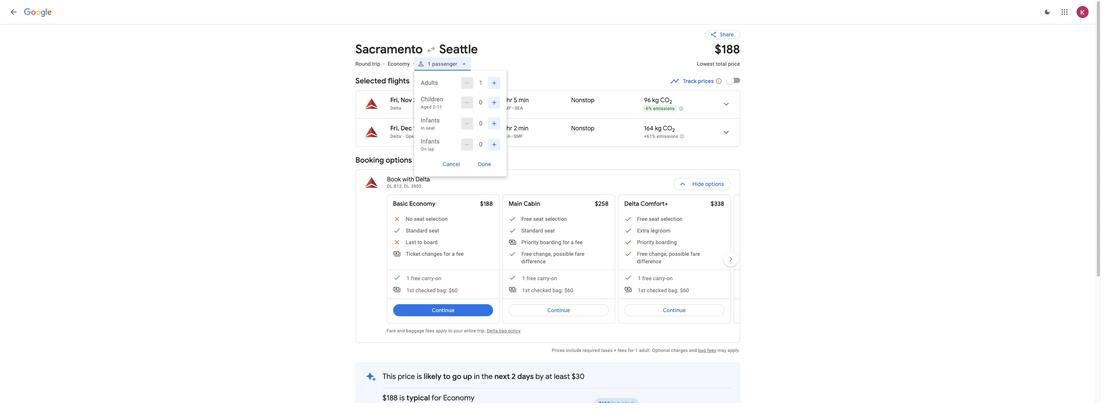 Task type: vqa. For each thing, say whether or not it's contained in the screenshot.
50 ft button
no



Task type: locate. For each thing, give the bounding box(es) containing it.
kg right 96
[[652, 97, 659, 104]]

economy up no seat selection
[[410, 200, 436, 208]]

free change, possible fare difference down priority boarding
[[637, 251, 700, 264]]

smf down the total duration 2 hr 2 min. element
[[514, 134, 523, 139]]

$188 for $188 is typical for economy
[[383, 393, 398, 403]]

1 vertical spatial a
[[452, 251, 455, 257]]

1 1st from the left
[[407, 287, 414, 293]]

3 on from the left
[[667, 275, 673, 281]]

0 vertical spatial –
[[512, 106, 515, 111]]

1 priority from the left
[[522, 239, 539, 245]]

 image down the sacramento
[[413, 61, 414, 67]]

0 horizontal spatial free change, possible fare difference
[[522, 251, 585, 264]]

by down the return flight on friday, december 1. leaves seattle-tacoma international airport at 7:30 am on friday, december 1 and arrives at sacramento international airport at 9:32 am on friday, december 1. "element"
[[426, 134, 431, 139]]

 image
[[383, 61, 385, 67], [413, 61, 414, 67], [403, 134, 404, 139]]

selected flights
[[356, 76, 410, 86]]

0 horizontal spatial $60
[[449, 287, 458, 293]]

1 carry- from the left
[[422, 275, 435, 281]]

kg inside 164 kg co 2
[[655, 125, 662, 132]]

Departure time: 7:30 AM. text field
[[423, 125, 446, 132]]

co inside 96 kg co 2
[[660, 97, 670, 104]]

8:20 am
[[456, 97, 478, 104]]

1 vertical spatial min
[[519, 125, 529, 132]]

2 horizontal spatial $188
[[715, 42, 740, 57]]

sea inside "2 hr 2 min sea – smf"
[[502, 134, 511, 139]]

co up -6% emissions
[[660, 97, 670, 104]]

free seat selection down cabin on the left
[[522, 216, 567, 222]]

1 1st checked bag: $60 from the left
[[407, 287, 458, 293]]

–
[[512, 106, 515, 111], [511, 134, 514, 139]]

free change, possible fare difference down priority boarding for a fee
[[522, 251, 585, 264]]

free
[[411, 275, 420, 281], [527, 275, 536, 281], [642, 275, 652, 281]]

2 hr 2 min sea – smf
[[502, 125, 529, 139]]

– inside the 2 hr 5 min smf – sea
[[512, 106, 515, 111]]

1 standard from the left
[[406, 228, 428, 234]]

2 fare from the left
[[691, 251, 700, 257]]

adult.
[[639, 348, 651, 353]]

2 horizontal spatial bag:
[[669, 287, 679, 293]]

1 horizontal spatial on
[[551, 275, 557, 281]]

basic economy
[[393, 200, 436, 208]]

0 horizontal spatial dl
[[387, 184, 393, 189]]

1 vertical spatial infants
[[421, 138, 440, 145]]

1 hr from the top
[[507, 97, 513, 104]]

– for 5
[[512, 106, 515, 111]]

2 horizontal spatial 1st checked bag: $60
[[638, 287, 689, 293]]

0
[[479, 99, 483, 106], [479, 120, 483, 127], [479, 141, 483, 148]]

seat inside infants in seat
[[426, 125, 435, 131]]

3 carry- from the left
[[653, 275, 667, 281]]

1 vertical spatial $188
[[480, 200, 493, 208]]

2 1 free carry-on from the left
[[522, 275, 557, 281]]

2 infants from the top
[[421, 138, 440, 145]]

change, down priority boarding
[[649, 251, 668, 257]]

min inside "2 hr 2 min sea – smf"
[[519, 125, 529, 132]]

fee
[[575, 239, 583, 245], [456, 251, 464, 257]]

smf
[[502, 106, 512, 111], [514, 134, 523, 139]]

emissions down 96 kg co 2
[[653, 106, 675, 111]]

by left at
[[536, 372, 544, 381]]

0 horizontal spatial bag:
[[437, 287, 447, 293]]

2 vertical spatial 0
[[479, 141, 483, 148]]

difference down priority boarding
[[637, 258, 662, 264]]

1 vertical spatial nonstop
[[571, 125, 595, 132]]

standard seat for economy
[[406, 228, 439, 234]]

2 priority from the left
[[637, 239, 655, 245]]

standard seat
[[406, 228, 439, 234], [522, 228, 555, 234]]

0 horizontal spatial a
[[452, 251, 455, 257]]

difference
[[522, 258, 546, 264], [637, 258, 662, 264]]

1 vertical spatial fri,
[[391, 125, 399, 132]]

1 vertical spatial hr
[[507, 125, 513, 132]]

first checked bag costs 60 us dollars element
[[393, 286, 458, 294], [509, 286, 574, 294], [625, 286, 689, 294]]

free seat selection for delta comfort+
[[637, 216, 683, 222]]

1st checked bag: $60 for main cabin
[[522, 287, 574, 293]]

2 continue from the left
[[547, 307, 570, 314]]

2 free seat selection from the left
[[637, 216, 683, 222]]

apply.
[[728, 348, 740, 353]]

hr down the 2 hr 5 min smf – sea
[[507, 125, 513, 132]]

selection up priority boarding for a fee
[[545, 216, 567, 222]]

emissions
[[653, 106, 675, 111], [657, 134, 679, 139]]

seat right no
[[414, 216, 425, 222]]

delta comfort+
[[625, 200, 668, 208]]

2 horizontal spatial free
[[642, 275, 652, 281]]

price right this
[[398, 372, 415, 381]]

standard for economy
[[406, 228, 428, 234]]

smf inside the 2 hr 5 min smf – sea
[[502, 106, 512, 111]]

1 0 from the top
[[479, 99, 483, 106]]

0 horizontal spatial on
[[435, 275, 442, 281]]

aged
[[421, 104, 432, 110]]

1
[[428, 61, 431, 67], [479, 79, 483, 86], [413, 125, 416, 132], [407, 275, 410, 281], [522, 275, 525, 281], [638, 275, 641, 281], [635, 348, 638, 353]]

96
[[644, 97, 651, 104]]

fee for priority boarding for a fee
[[575, 239, 583, 245]]

checked for basic economy
[[416, 287, 436, 293]]

go back image
[[9, 8, 18, 17]]

priority
[[522, 239, 539, 245], [637, 239, 655, 245]]

fare for $338
[[691, 251, 700, 257]]

selection for comfort+
[[661, 216, 683, 222]]

seat right in
[[426, 125, 435, 131]]

1 horizontal spatial $188
[[480, 200, 493, 208]]

0 horizontal spatial price
[[398, 372, 415, 381]]

1 horizontal spatial 1st checked bag: $60
[[522, 287, 574, 293]]

1 vertical spatial sea
[[502, 134, 511, 139]]

sea down 5
[[515, 106, 523, 111]]

1 vertical spatial smf
[[514, 134, 523, 139]]

standard up last to board
[[406, 228, 428, 234]]

1 free from the left
[[411, 275, 420, 281]]

1 fare from the left
[[575, 251, 585, 257]]

1 boarding from the left
[[540, 239, 561, 245]]

2 standard seat from the left
[[522, 228, 555, 234]]

1 free carry-on for basic economy
[[407, 275, 442, 281]]

2 free from the left
[[527, 275, 536, 281]]

is left the typical
[[400, 393, 405, 403]]

2 boarding from the left
[[656, 239, 677, 245]]

carry- down changes
[[422, 275, 435, 281]]

0 horizontal spatial carry-
[[422, 275, 435, 281]]

1 selection from the left
[[426, 216, 448, 222]]

on for comfort+
[[667, 275, 673, 281]]

change,
[[533, 251, 552, 257], [649, 251, 668, 257]]

hide
[[693, 181, 704, 187]]

$188 is typical for economy
[[383, 393, 475, 403]]

$188 down the 'share'
[[715, 42, 740, 57]]

legroom
[[651, 228, 671, 234]]

2 standard from the left
[[522, 228, 543, 234]]

2 nonstop from the top
[[571, 125, 595, 132]]

delta down arrival time: 9:32 am. text box
[[461, 134, 472, 139]]

$188 lowest total price
[[697, 42, 740, 67]]

– for 2
[[511, 134, 514, 139]]

1 horizontal spatial free
[[527, 275, 536, 281]]

1 horizontal spatial  image
[[403, 134, 404, 139]]

1 horizontal spatial boarding
[[656, 239, 677, 245]]

0 horizontal spatial sea
[[502, 134, 511, 139]]

0 horizontal spatial $188
[[383, 393, 398, 403]]

delta
[[391, 106, 401, 111], [391, 134, 401, 139], [461, 134, 472, 139], [416, 176, 430, 183], [625, 200, 639, 208], [487, 328, 498, 334]]

2 change, from the left
[[649, 251, 668, 257]]

fare
[[387, 328, 396, 334]]

standard
[[406, 228, 428, 234], [522, 228, 543, 234]]

3 1 free carry-on from the left
[[638, 275, 673, 281]]

in
[[421, 125, 425, 131]]

2 bag: from the left
[[553, 287, 563, 293]]

carry- down priority boarding
[[653, 275, 667, 281]]

0 vertical spatial a
[[571, 239, 574, 245]]

main content
[[356, 24, 853, 403]]

kg for 96
[[652, 97, 659, 104]]

cancel
[[443, 161, 460, 168]]

dec
[[401, 125, 412, 132]]

1 passenger
[[428, 61, 458, 67]]

0 horizontal spatial options
[[386, 156, 412, 165]]

dl
[[387, 184, 393, 189], [404, 184, 410, 189]]

1 horizontal spatial standard seat
[[522, 228, 555, 234]]

nonstop for 2 hr 5 min
[[571, 97, 595, 104]]

difference for comfort+
[[637, 258, 662, 264]]

book
[[387, 176, 401, 183]]

emissions down 164 kg co 2
[[657, 134, 679, 139]]

fri, left nov
[[391, 97, 399, 104]]

1 vertical spatial 0
[[479, 120, 483, 127]]

2 1st from the left
[[522, 287, 530, 293]]

0 horizontal spatial difference
[[522, 258, 546, 264]]

1 change, from the left
[[533, 251, 552, 257]]

is
[[417, 372, 422, 381], [400, 393, 405, 403]]

3 1st checked bag: $60 from the left
[[638, 287, 689, 293]]

1 horizontal spatial price
[[728, 61, 740, 67]]

1 horizontal spatial smf
[[514, 134, 523, 139]]

free change, possible fare difference for comfort+
[[637, 251, 700, 264]]

book with delta dl 812, dl 3900
[[387, 176, 430, 189]]

0 up connection
[[479, 120, 483, 127]]

1 horizontal spatial options
[[706, 181, 724, 187]]

kg for 164
[[655, 125, 662, 132]]

1 horizontal spatial dl
[[404, 184, 410, 189]]

in
[[474, 372, 480, 381]]

a
[[571, 239, 574, 245], [452, 251, 455, 257]]

3 bag: from the left
[[669, 287, 679, 293]]

1 horizontal spatial difference
[[637, 258, 662, 264]]

difference down priority boarding for a fee
[[522, 258, 546, 264]]

hr for 5
[[507, 97, 513, 104]]

0 vertical spatial fee
[[575, 239, 583, 245]]

last
[[406, 239, 416, 245]]

nonstop flight. element for 2 hr 5 min
[[571, 97, 595, 105]]

2 horizontal spatial first checked bag costs 60 us dollars element
[[625, 286, 689, 294]]

number of passengers dialog
[[414, 71, 507, 177]]

2 checked from the left
[[531, 287, 551, 293]]

lap
[[428, 147, 434, 152]]

1 nonstop from the top
[[571, 97, 595, 104]]

selection up board
[[426, 216, 448, 222]]

0 horizontal spatial 1 free carry-on
[[407, 275, 442, 281]]

0 horizontal spatial bag
[[499, 328, 507, 334]]

change, for delta comfort+
[[649, 251, 668, 257]]

bag: for cabin
[[553, 287, 563, 293]]

nonstop flight. element for 2 hr 2 min
[[571, 125, 595, 133]]

1 horizontal spatial bag
[[698, 348, 706, 353]]

selection for economy
[[426, 216, 448, 222]]

priority for comfort+
[[637, 239, 655, 245]]

1 on from the left
[[435, 275, 442, 281]]

2 1st checked bag: $60 from the left
[[522, 287, 574, 293]]

fare down priority boarding for a fee
[[575, 251, 585, 257]]

min for 2 hr 2 min
[[519, 125, 529, 132]]

continue button for main
[[509, 301, 609, 319]]

 image right trip
[[383, 61, 385, 67]]

0 right 8:20 am
[[479, 99, 483, 106]]

to left go
[[443, 372, 451, 381]]

2 possible from the left
[[669, 251, 689, 257]]

0 horizontal spatial standard
[[406, 228, 428, 234]]

next image
[[722, 250, 740, 268]]

$188 left main
[[480, 200, 493, 208]]

hr inside the 2 hr 5 min smf – sea
[[507, 97, 513, 104]]

0 horizontal spatial fare
[[575, 251, 585, 257]]

bag left may
[[698, 348, 706, 353]]

0 horizontal spatial standard seat
[[406, 228, 439, 234]]

2 0 from the top
[[479, 120, 483, 127]]

96 kg co 2
[[644, 97, 672, 105]]

-6% emissions
[[645, 106, 675, 111]]

– down 5
[[512, 106, 515, 111]]

kg up +61% emissions
[[655, 125, 662, 132]]

free seat selection up legroom
[[637, 216, 683, 222]]

1 free change, possible fare difference from the left
[[522, 251, 585, 264]]

2 free change, possible fare difference from the left
[[637, 251, 700, 264]]

standard up priority boarding for a fee
[[522, 228, 543, 234]]

co up +61% emissions
[[663, 125, 672, 132]]

$188
[[715, 42, 740, 57], [480, 200, 493, 208], [383, 393, 398, 403]]

2 difference from the left
[[637, 258, 662, 264]]

hr
[[507, 97, 513, 104], [507, 125, 513, 132]]

1 horizontal spatial $60
[[565, 287, 574, 293]]

1 checked from the left
[[416, 287, 436, 293]]

economy down go
[[443, 393, 475, 403]]

flight details. return flight on friday, december 1. leaves seattle-tacoma international airport at 7:30 am on friday, december 1 and arrives at sacramento international airport at 9:32 am on friday, december 1. image
[[717, 123, 735, 141]]

total duration 2 hr 2 min. element
[[502, 125, 571, 133]]

min down the 2 hr 5 min smf – sea
[[519, 125, 529, 132]]

2 vertical spatial $188
[[383, 393, 398, 403]]

0 horizontal spatial first checked bag costs 60 us dollars element
[[393, 286, 458, 294]]

fees left the apply
[[426, 328, 435, 334]]

3 0 from the top
[[479, 141, 483, 148]]

1 vertical spatial economy
[[410, 200, 436, 208]]

1 nonstop flight. element from the top
[[571, 97, 595, 105]]

boarding
[[540, 239, 561, 245], [656, 239, 677, 245]]

3 first checked bag costs 60 us dollars element from the left
[[625, 286, 689, 294]]

is left likely
[[417, 372, 422, 381]]

1 horizontal spatial selection
[[545, 216, 567, 222]]

1 horizontal spatial possible
[[669, 251, 689, 257]]

1 1 free carry-on from the left
[[407, 275, 442, 281]]

1 horizontal spatial 1 free carry-on
[[522, 275, 557, 281]]

fees left may
[[708, 348, 717, 353]]

2 horizontal spatial carry-
[[653, 275, 667, 281]]

bag:
[[437, 287, 447, 293], [553, 287, 563, 293], [669, 287, 679, 293]]

carry-
[[422, 275, 435, 281], [538, 275, 551, 281], [653, 275, 667, 281]]

2 first checked bag costs 60 us dollars element from the left
[[509, 286, 574, 294]]

fri, nov 24
[[391, 97, 420, 104]]

standard seat up priority boarding for a fee
[[522, 228, 555, 234]]

0 down connection
[[479, 141, 483, 148]]

selection up legroom
[[661, 216, 683, 222]]

0 horizontal spatial change,
[[533, 251, 552, 257]]

economy up flights
[[388, 61, 410, 67]]

1 horizontal spatial bag:
[[553, 287, 563, 293]]

0 vertical spatial bag
[[499, 328, 507, 334]]

standard seat up last to board
[[406, 228, 439, 234]]

seat up priority boarding for a fee
[[545, 228, 555, 234]]

operated by skywest dba delta connection
[[406, 134, 497, 139]]

1 horizontal spatial continue button
[[509, 301, 609, 319]]

2
[[502, 97, 505, 104], [670, 99, 672, 105], [502, 125, 505, 132], [514, 125, 517, 132], [672, 127, 675, 133], [512, 372, 516, 381]]

2 dl from the left
[[404, 184, 410, 189]]

2 carry- from the left
[[538, 275, 551, 281]]

0 vertical spatial sea
[[515, 106, 523, 111]]

1 horizontal spatial by
[[536, 372, 544, 381]]

0 horizontal spatial is
[[400, 393, 405, 403]]

1 vertical spatial co
[[663, 125, 672, 132]]

1 fri, from the top
[[391, 97, 399, 104]]

to right last
[[418, 239, 423, 245]]

selection
[[426, 216, 448, 222], [545, 216, 567, 222], [661, 216, 683, 222]]

0 horizontal spatial fee
[[456, 251, 464, 257]]

$188 inside $188 lowest total price
[[715, 42, 740, 57]]

nonstop flight. element
[[571, 97, 595, 105], [571, 125, 595, 133]]

2 horizontal spatial 1st
[[638, 287, 646, 293]]

 image down fri, dec 1
[[403, 134, 404, 139]]

free down priority boarding for a fee
[[522, 251, 532, 257]]

kg inside 96 kg co 2
[[652, 97, 659, 104]]

0 horizontal spatial continue
[[432, 307, 454, 314]]

delta up 3900 on the top left of page
[[416, 176, 430, 183]]

possible down priority boarding
[[669, 251, 689, 257]]

1 continue from the left
[[432, 307, 454, 314]]

1 horizontal spatial free seat selection
[[637, 216, 683, 222]]

options right hide
[[706, 181, 724, 187]]

1 vertical spatial fee
[[456, 251, 464, 257]]

2 inside the 2 hr 5 min smf – sea
[[502, 97, 505, 104]]

1 standard seat from the left
[[406, 228, 439, 234]]

1 horizontal spatial carry-
[[538, 275, 551, 281]]

0 horizontal spatial smf
[[502, 106, 512, 111]]

free
[[522, 216, 532, 222], [637, 216, 648, 222], [522, 251, 532, 257], [637, 251, 648, 257]]

3 continue button from the left
[[625, 301, 724, 319]]

min for 2 hr 5 min
[[519, 97, 529, 104]]

0 vertical spatial $188
[[715, 42, 740, 57]]

fri, left dec
[[391, 125, 399, 132]]

3 1st from the left
[[638, 287, 646, 293]]

nonstop for 2 hr 2 min
[[571, 125, 595, 132]]

None text field
[[697, 42, 740, 74]]

1 possible from the left
[[554, 251, 574, 257]]

3 selection from the left
[[661, 216, 683, 222]]

– down the total duration 2 hr 2 min. element
[[511, 134, 514, 139]]

co inside 164 kg co 2
[[663, 125, 672, 132]]

carry- for delta comfort+
[[653, 275, 667, 281]]

0 vertical spatial fri,
[[391, 97, 399, 104]]

2 $60 from the left
[[565, 287, 574, 293]]

1 vertical spatial –
[[511, 134, 514, 139]]

options up book on the left top of the page
[[386, 156, 412, 165]]

free down main cabin at the left
[[522, 216, 532, 222]]

checked for main cabin
[[531, 287, 551, 293]]

flights
[[388, 76, 410, 86]]

1 bag: from the left
[[437, 287, 447, 293]]

and right "fare"
[[397, 328, 405, 334]]

1 vertical spatial and
[[689, 348, 697, 353]]

1 horizontal spatial checked
[[531, 287, 551, 293]]

hr inside "2 hr 2 min sea – smf"
[[507, 125, 513, 132]]

delta down fri, dec 1
[[391, 134, 401, 139]]

2 hr from the top
[[507, 125, 513, 132]]

price right 'total'
[[728, 61, 740, 67]]

0 horizontal spatial continue button
[[393, 301, 493, 319]]

infants up the return flight on friday, december 1. leaves seattle-tacoma international airport at 7:30 am on friday, december 1 and arrives at sacramento international airport at 9:32 am on friday, december 1. "element"
[[421, 117, 440, 124]]

min inside the 2 hr 5 min smf – sea
[[519, 97, 529, 104]]

change, down priority boarding for a fee
[[533, 251, 552, 257]]

1 horizontal spatial fee
[[575, 239, 583, 245]]

$188 down this
[[383, 393, 398, 403]]

1 free seat selection from the left
[[522, 216, 567, 222]]

1st checked bag: $60
[[407, 287, 458, 293], [522, 287, 574, 293], [638, 287, 689, 293]]

2 horizontal spatial continue
[[663, 307, 686, 314]]

done
[[478, 161, 492, 168]]

1 inside list
[[413, 125, 416, 132]]

2 horizontal spatial continue button
[[625, 301, 724, 319]]

share
[[720, 31, 734, 38]]

fri, for fri, nov 24
[[391, 97, 399, 104]]

bag left policy
[[499, 328, 507, 334]]

0 horizontal spatial 1st checked bag: $60
[[407, 287, 458, 293]]

$188 for $188 lowest total price
[[715, 42, 740, 57]]

sea right connection
[[502, 134, 511, 139]]

return flight on friday, december 1. leaves seattle-tacoma international airport at 7:30 am on friday, december 1 and arrives at sacramento international airport at 9:32 am on friday, december 1. element
[[391, 125, 474, 132]]

2 hr 5 min smf – sea
[[502, 97, 529, 111]]

free seat selection
[[522, 216, 567, 222], [637, 216, 683, 222]]

2 on from the left
[[551, 275, 557, 281]]

delta bag policy link
[[487, 328, 521, 334]]

Arrival time: 9:32 AM. text field
[[452, 125, 474, 132]]

possible down priority boarding for a fee
[[554, 251, 574, 257]]

fare left next image
[[691, 251, 700, 257]]

departing flight on friday, november 24. leaves sacramento international airport at 6:15 am on friday, november 24 and arrives at seattle-tacoma international airport at 8:20 am on friday, november 24. element
[[391, 97, 478, 104]]

2 selection from the left
[[545, 216, 567, 222]]

min right 5
[[519, 97, 529, 104]]

and right "charges"
[[689, 348, 697, 353]]

checked for delta comfort+
[[647, 287, 667, 293]]

to left "your"
[[448, 328, 453, 334]]

0 vertical spatial smf
[[502, 106, 512, 111]]

0 vertical spatial nonstop flight. element
[[571, 97, 595, 105]]

0 horizontal spatial possible
[[554, 251, 574, 257]]

kg
[[652, 97, 659, 104], [655, 125, 662, 132]]

none text field containing $188
[[697, 42, 740, 74]]

by
[[426, 134, 431, 139], [536, 372, 544, 381]]

dl down with
[[404, 184, 410, 189]]

free change, possible fare difference
[[522, 251, 585, 264], [637, 251, 700, 264]]

0 for infants on lap
[[479, 141, 483, 148]]

– inside "2 hr 2 min sea – smf"
[[511, 134, 514, 139]]

carry- down priority boarding for a fee
[[538, 275, 551, 281]]

basic
[[393, 200, 408, 208]]

Departure time: 6:15 AM. text field
[[428, 97, 449, 104]]

total duration 2 hr 5 min. element
[[502, 97, 571, 105]]

list
[[356, 91, 740, 147]]

infants for infants on lap
[[421, 138, 440, 145]]

1 horizontal spatial a
[[571, 239, 574, 245]]

to
[[418, 239, 423, 245], [448, 328, 453, 334], [443, 372, 451, 381]]

2 nonstop flight. element from the top
[[571, 125, 595, 133]]

baggage
[[406, 328, 424, 334]]

hr left 5
[[507, 97, 513, 104]]

options inside dropdown button
[[706, 181, 724, 187]]

$188 for $188
[[480, 200, 493, 208]]

optional
[[652, 348, 670, 353]]

3 continue from the left
[[663, 307, 686, 314]]

1 infants from the top
[[421, 117, 440, 124]]

3 $60 from the left
[[680, 287, 689, 293]]

priority boarding for a fee
[[522, 239, 583, 245]]

1 difference from the left
[[522, 258, 546, 264]]

selection for cabin
[[545, 216, 567, 222]]

1 first checked bag costs 60 us dollars element from the left
[[393, 286, 458, 294]]

infants up lap
[[421, 138, 440, 145]]

smf up "2 hr 2 min sea – smf" at left
[[502, 106, 512, 111]]

1 horizontal spatial continue
[[547, 307, 570, 314]]

with
[[403, 176, 414, 183]]

3 checked from the left
[[647, 287, 667, 293]]

co for 164 kg co
[[663, 125, 672, 132]]

3 free from the left
[[642, 275, 652, 281]]

1 horizontal spatial change,
[[649, 251, 668, 257]]

2 fri, from the top
[[391, 125, 399, 132]]

1 vertical spatial options
[[706, 181, 724, 187]]

1 horizontal spatial free change, possible fare difference
[[637, 251, 700, 264]]

0 horizontal spatial priority
[[522, 239, 539, 245]]

2 continue button from the left
[[509, 301, 609, 319]]

dl down book on the left top of the page
[[387, 184, 393, 189]]

fees right the +
[[618, 348, 627, 353]]

0 vertical spatial by
[[426, 134, 431, 139]]

1 horizontal spatial sea
[[515, 106, 523, 111]]

1 $60 from the left
[[449, 287, 458, 293]]

0 for infants in seat
[[479, 120, 483, 127]]

0 horizontal spatial selection
[[426, 216, 448, 222]]



Task type: describe. For each thing, give the bounding box(es) containing it.
your
[[454, 328, 463, 334]]

first checked bag costs 60 us dollars element for basic economy
[[393, 286, 458, 294]]

lowest
[[697, 61, 715, 67]]

carry- for basic economy
[[422, 275, 435, 281]]

1 vertical spatial is
[[400, 393, 405, 403]]

seat up board
[[429, 228, 439, 234]]

least
[[554, 372, 570, 381]]

prices
[[552, 348, 565, 353]]

smf inside "2 hr 2 min sea – smf"
[[514, 134, 523, 139]]

2 vertical spatial economy
[[443, 393, 475, 403]]

may
[[718, 348, 727, 353]]

main content containing sacramento
[[356, 24, 853, 403]]

a for ticket changes for a fee
[[452, 251, 455, 257]]

1 inside number of passengers dialog
[[479, 79, 483, 86]]

policy
[[508, 328, 521, 334]]

first checked bag costs 60 us dollars element for main cabin
[[509, 286, 574, 294]]

booking
[[356, 156, 384, 165]]

options for hide options
[[706, 181, 724, 187]]

164 kg co 2
[[644, 125, 675, 133]]

include
[[566, 348, 582, 353]]

hide options
[[693, 181, 724, 187]]

2 inside 96 kg co 2
[[670, 99, 672, 105]]

children
[[421, 96, 443, 103]]

0 horizontal spatial  image
[[383, 61, 385, 67]]

0 horizontal spatial fees
[[426, 328, 435, 334]]

free seat selection for main cabin
[[522, 216, 567, 222]]

164
[[644, 125, 654, 132]]

bag: for comfort+
[[669, 287, 679, 293]]

skywest
[[432, 134, 450, 139]]

fare for $258
[[575, 251, 585, 257]]

delta down fri, nov 24
[[391, 106, 401, 111]]

trip.
[[477, 328, 486, 334]]

$258
[[595, 200, 609, 208]]

on for cabin
[[551, 275, 557, 281]]

1 vertical spatial by
[[536, 372, 544, 381]]

nov
[[401, 97, 412, 104]]

0 vertical spatial emissions
[[653, 106, 675, 111]]

2 vertical spatial to
[[443, 372, 451, 381]]

likely
[[424, 372, 442, 381]]

6:15 am
[[428, 97, 449, 104]]

1st checked bag: $60 for basic economy
[[407, 287, 458, 293]]

free for comfort+
[[642, 275, 652, 281]]

cabin
[[524, 200, 540, 208]]

2 inside 164 kg co 2
[[672, 127, 675, 133]]

188 us dollars element
[[715, 42, 740, 57]]

prices
[[698, 78, 714, 85]]

7:30 am
[[423, 125, 446, 132]]

delta inside the book with delta dl 812, dl 3900
[[416, 176, 430, 183]]

$60 for cabin
[[565, 287, 574, 293]]

fri, dec 1
[[391, 125, 416, 132]]

track prices
[[683, 78, 714, 85]]

possible for main cabin
[[554, 251, 574, 257]]

typical
[[407, 393, 430, 403]]

on
[[421, 147, 427, 152]]

next
[[495, 372, 510, 381]]

priority boarding
[[637, 239, 677, 245]]

extra legroom
[[637, 228, 671, 234]]

this
[[383, 372, 396, 381]]

seattle
[[439, 42, 478, 57]]

812,
[[394, 184, 403, 189]]

delta left comfort+
[[625, 200, 639, 208]]

3900
[[411, 184, 422, 189]]

changes
[[422, 251, 442, 257]]

1 free carry-on for main cabin
[[522, 275, 557, 281]]

1 vertical spatial emissions
[[657, 134, 679, 139]]

24
[[413, 97, 420, 104]]

fee for ticket changes for a fee
[[456, 251, 464, 257]]

extra
[[637, 228, 650, 234]]

1st for comfort+
[[638, 287, 646, 293]]

standard seat for cabin
[[522, 228, 555, 234]]

+61% emissions
[[644, 134, 679, 139]]

2 horizontal spatial fees
[[708, 348, 717, 353]]

learn more about tracked prices image
[[715, 78, 722, 85]]

hide options button
[[674, 175, 731, 193]]

booking options
[[356, 156, 412, 165]]

no
[[406, 216, 413, 222]]

free down priority boarding
[[637, 251, 648, 257]]

bag: for economy
[[437, 287, 447, 293]]

fare and baggage fees apply to your entire trip. delta bag policy
[[387, 328, 521, 334]]

continue for main cabin
[[547, 307, 570, 314]]

bag fees button
[[698, 348, 717, 353]]

cancel button
[[434, 158, 469, 170]]

connection
[[473, 134, 497, 139]]

continue for delta comfort+
[[663, 307, 686, 314]]

infants on lap
[[421, 138, 440, 152]]

hr for 2
[[507, 125, 513, 132]]

$338
[[711, 200, 724, 208]]

apply
[[436, 328, 447, 334]]

carry- for main cabin
[[538, 275, 551, 281]]

2-
[[433, 104, 437, 110]]

$60 for comfort+
[[680, 287, 689, 293]]

main cabin
[[509, 200, 540, 208]]

free for economy
[[411, 275, 420, 281]]

possible for delta comfort+
[[669, 251, 689, 257]]

1st for cabin
[[522, 287, 530, 293]]

+
[[614, 348, 617, 353]]

11
[[437, 104, 442, 110]]

1st for economy
[[407, 287, 414, 293]]

track
[[683, 78, 697, 85]]

$30
[[572, 372, 585, 381]]

seat down cabin on the left
[[533, 216, 544, 222]]

flight details. departing flight on friday, november 24. leaves sacramento international airport at 6:15 am on friday, november 24 and arrives at seattle-tacoma international airport at 8:20 am on friday, november 24. image
[[717, 95, 735, 113]]

dba
[[451, 134, 460, 139]]

0 vertical spatial economy
[[388, 61, 410, 67]]

Arrival time: 8:20 AM. text field
[[456, 97, 478, 104]]

the
[[482, 372, 493, 381]]

first checked bag costs 60 us dollars element for delta comfort+
[[625, 286, 689, 294]]

priority for cabin
[[522, 239, 539, 245]]

co for 96 kg co
[[660, 97, 670, 104]]

1 vertical spatial to
[[448, 328, 453, 334]]

free change, possible fare difference for cabin
[[522, 251, 585, 264]]

operated
[[406, 134, 425, 139]]

ticket changes for a fee
[[406, 251, 464, 257]]

Flight numbers DL 812, DL 3900 text field
[[387, 184, 422, 189]]

free for cabin
[[527, 275, 536, 281]]

board
[[424, 239, 438, 245]]

1 inside popup button
[[428, 61, 431, 67]]

1 vertical spatial price
[[398, 372, 415, 381]]

1 continue button from the left
[[393, 301, 493, 319]]

infants in seat
[[421, 117, 440, 131]]

entire
[[464, 328, 476, 334]]

0 horizontal spatial and
[[397, 328, 405, 334]]

Sacramento to Seattle and back text field
[[356, 42, 688, 57]]

days
[[518, 372, 534, 381]]

standard for cabin
[[522, 228, 543, 234]]

at
[[546, 372, 552, 381]]

0 vertical spatial is
[[417, 372, 422, 381]]

1 dl from the left
[[387, 184, 393, 189]]

1 horizontal spatial and
[[689, 348, 697, 353]]

loading results progress bar
[[0, 24, 1096, 26]]

trip
[[372, 61, 380, 67]]

difference for cabin
[[522, 258, 546, 264]]

9:32 am
[[452, 125, 474, 132]]

change appearance image
[[1039, 3, 1057, 21]]

a for priority boarding for a fee
[[571, 239, 574, 245]]

1 free carry-on for delta comfort+
[[638, 275, 673, 281]]

boarding for delta comfort+
[[656, 239, 677, 245]]

boarding for main cabin
[[540, 239, 561, 245]]

options for booking options
[[386, 156, 412, 165]]

price inside $188 lowest total price
[[728, 61, 740, 67]]

children aged 2-11
[[421, 96, 443, 110]]

1 passenger button
[[414, 55, 471, 73]]

free up the 'extra'
[[637, 216, 648, 222]]

 image inside list
[[403, 134, 404, 139]]

continue button for delta
[[625, 301, 724, 319]]

sea inside the 2 hr 5 min smf – sea
[[515, 106, 523, 111]]

adults
[[421, 79, 438, 86]]

seat up extra legroom
[[649, 216, 660, 222]]

no seat selection
[[406, 216, 448, 222]]

this price is likely to go up in the next 2 days by at least $30
[[383, 372, 585, 381]]

share button
[[706, 30, 740, 39]]

prices include required taxes + fees for 1 adult. optional charges and bag fees may apply.
[[552, 348, 740, 353]]

list containing fri, nov 24
[[356, 91, 740, 147]]

fri, for fri, dec 1
[[391, 125, 399, 132]]

2 horizontal spatial  image
[[413, 61, 414, 67]]

1st checked bag: $60 for delta comfort+
[[638, 287, 689, 293]]

go
[[452, 372, 462, 381]]

0 vertical spatial to
[[418, 239, 423, 245]]

on for economy
[[435, 275, 442, 281]]

change, for main cabin
[[533, 251, 552, 257]]

1 horizontal spatial fees
[[618, 348, 627, 353]]

comfort+
[[641, 200, 668, 208]]

delta right the trip. at bottom left
[[487, 328, 498, 334]]

0 for children aged 2-11
[[479, 99, 483, 106]]

selected
[[356, 76, 386, 86]]

$60 for economy
[[449, 287, 458, 293]]

ticket
[[406, 251, 421, 257]]

infants for infants in seat
[[421, 117, 440, 124]]

taxes
[[601, 348, 613, 353]]

round
[[356, 61, 371, 67]]

1 vertical spatial bag
[[698, 348, 706, 353]]



